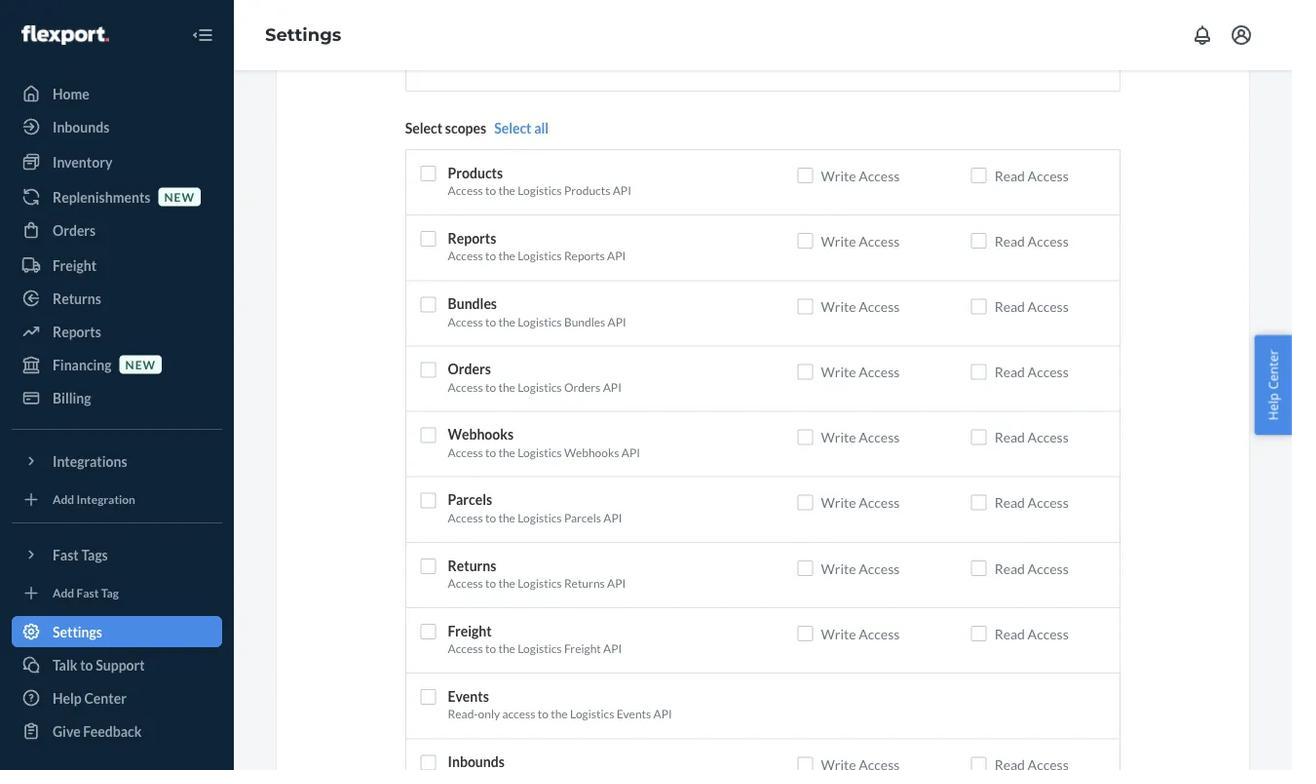 Task type: describe. For each thing, give the bounding box(es) containing it.
2 horizontal spatial reports
[[564, 249, 605, 263]]

0 horizontal spatial products
[[448, 164, 503, 181]]

billing
[[53, 389, 91, 406]]

write access for freight
[[821, 625, 900, 642]]

access inside the orders access to the logistics orders api
[[448, 380, 483, 394]]

0 vertical spatial events
[[448, 688, 489, 704]]

orders for orders access to the logistics orders api
[[448, 361, 491, 377]]

read access for reports
[[995, 233, 1069, 249]]

to for bundles
[[485, 314, 496, 328]]

logistics for parcels
[[518, 511, 562, 525]]

support
[[96, 656, 145, 673]]

events read-only access to the logistics events api
[[448, 688, 672, 721]]

to for orders
[[485, 380, 496, 394]]

0 horizontal spatial settings link
[[12, 616, 222, 647]]

api inside 'events read-only access to the logistics events api'
[[654, 707, 672, 721]]

select scopes select all
[[405, 119, 549, 136]]

to inside 'events read-only access to the logistics events api'
[[538, 707, 549, 721]]

write for returns
[[821, 560, 856, 576]]

access inside returns access to the logistics returns api
[[448, 576, 483, 590]]

returns for returns access to the logistics returns api
[[448, 557, 497, 574]]

returns access to the logistics returns api
[[448, 557, 626, 590]]

write for bundles
[[821, 298, 856, 315]]

reports access to the logistics reports api
[[448, 230, 626, 263]]

read for reports
[[995, 233, 1025, 249]]

2 horizontal spatial freight
[[564, 641, 601, 656]]

logistics for freight
[[518, 641, 562, 656]]

feedback
[[83, 723, 142, 739]]

api for webhooks
[[622, 445, 640, 459]]

1 vertical spatial inbounds
[[448, 753, 505, 770]]

help inside button
[[1265, 393, 1282, 420]]

add fast tag link
[[12, 578, 222, 608]]

center inside button
[[1265, 350, 1282, 390]]

the for bundles
[[498, 314, 515, 328]]

to for freight
[[485, 641, 496, 656]]

read for returns
[[995, 560, 1025, 576]]

only
[[478, 707, 500, 721]]

1 horizontal spatial parcels
[[564, 511, 601, 525]]

0 vertical spatial inbounds
[[53, 118, 109, 135]]

inventory link
[[12, 146, 222, 177]]

0 vertical spatial settings link
[[265, 24, 342, 45]]

orders for orders
[[53, 222, 96, 238]]

read for freight
[[995, 625, 1025, 642]]

home link
[[12, 78, 222, 109]]

to for webhooks
[[485, 445, 496, 459]]

access inside parcels access to the logistics parcels api
[[448, 511, 483, 525]]

reports for reports access to the logistics reports api
[[448, 230, 496, 246]]

0 horizontal spatial settings
[[53, 623, 102, 640]]

give
[[53, 723, 81, 739]]

inbounds link
[[12, 111, 222, 142]]

reports link
[[12, 316, 222, 347]]

inventory
[[53, 154, 112, 170]]

give feedback
[[53, 723, 142, 739]]

2 select from the left
[[494, 119, 532, 136]]

talk to support
[[53, 656, 145, 673]]

0 horizontal spatial parcels
[[448, 491, 492, 508]]

all
[[534, 119, 549, 136]]

the for freight
[[498, 641, 515, 656]]

read access for freight
[[995, 625, 1069, 642]]

read-
[[448, 707, 478, 721]]

to for reports
[[485, 249, 496, 263]]

the for reports
[[498, 249, 515, 263]]

webhooks access to the logistics webhooks api
[[448, 426, 640, 459]]

1 select from the left
[[405, 119, 443, 136]]

flexport logo image
[[21, 25, 109, 45]]

access inside bundles access to the logistics bundles api
[[448, 314, 483, 328]]

fast inside dropdown button
[[53, 546, 79, 563]]

products access to the logistics products api
[[448, 164, 632, 197]]

1 horizontal spatial settings
[[265, 24, 342, 45]]

add for add fast tag
[[53, 586, 74, 600]]

integrations
[[53, 453, 127, 469]]

select all button
[[494, 118, 549, 137]]

access
[[502, 707, 536, 721]]

open notifications image
[[1191, 23, 1215, 47]]

1 horizontal spatial products
[[564, 183, 611, 197]]

write for products
[[821, 167, 856, 184]]

access inside reports access to the logistics reports api
[[448, 249, 483, 263]]

read for orders
[[995, 364, 1025, 380]]

scopes
[[445, 119, 487, 136]]

to for returns
[[485, 576, 496, 590]]

write access for products
[[821, 167, 900, 184]]

write access for returns
[[821, 560, 900, 576]]

read access for returns
[[995, 560, 1069, 576]]

1 vertical spatial bundles
[[564, 314, 606, 328]]



Task type: vqa. For each thing, say whether or not it's contained in the screenshot.
if
no



Task type: locate. For each thing, give the bounding box(es) containing it.
new down the reports 'link' at the left
[[125, 357, 156, 371]]

1 horizontal spatial settings link
[[265, 24, 342, 45]]

fast tags button
[[12, 539, 222, 570]]

the up access
[[498, 641, 515, 656]]

orders up webhooks access to the logistics webhooks api
[[564, 380, 601, 394]]

0 horizontal spatial bundles
[[448, 295, 497, 312]]

freight link
[[12, 250, 222, 281]]

0 vertical spatial new
[[164, 190, 195, 204]]

the
[[498, 183, 515, 197], [498, 249, 515, 263], [498, 314, 515, 328], [498, 380, 515, 394], [498, 445, 515, 459], [498, 511, 515, 525], [498, 576, 515, 590], [498, 641, 515, 656], [551, 707, 568, 721]]

access
[[859, 167, 900, 184], [1028, 167, 1069, 184], [448, 183, 483, 197], [859, 233, 900, 249], [1028, 233, 1069, 249], [448, 249, 483, 263], [859, 298, 900, 315], [1028, 298, 1069, 315], [448, 314, 483, 328], [859, 364, 900, 380], [1028, 364, 1069, 380], [448, 380, 483, 394], [859, 429, 900, 446], [1028, 429, 1069, 446], [448, 445, 483, 459], [859, 494, 900, 511], [1028, 494, 1069, 511], [448, 511, 483, 525], [859, 560, 900, 576], [1028, 560, 1069, 576], [448, 576, 483, 590], [859, 625, 900, 642], [1028, 625, 1069, 642], [448, 641, 483, 656]]

add left "integration"
[[53, 492, 74, 506]]

the up parcels access to the logistics parcels api
[[498, 445, 515, 459]]

logistics right access
[[570, 707, 614, 721]]

to down select scopes select all
[[485, 183, 496, 197]]

freight up returns link
[[53, 257, 97, 273]]

1 horizontal spatial returns
[[448, 557, 497, 574]]

help center link
[[12, 682, 222, 714]]

products
[[448, 164, 503, 181], [564, 183, 611, 197]]

0 vertical spatial orders
[[53, 222, 96, 238]]

8 read access from the top
[[995, 625, 1069, 642]]

2 vertical spatial freight
[[564, 641, 601, 656]]

1 add from the top
[[53, 492, 74, 506]]

read for webhooks
[[995, 429, 1025, 446]]

the up webhooks access to the logistics webhooks api
[[498, 380, 515, 394]]

center
[[1265, 350, 1282, 390], [84, 690, 127, 706]]

write access for reports
[[821, 233, 900, 249]]

1 write access from the top
[[821, 167, 900, 184]]

logistics up freight access to the logistics freight api
[[518, 576, 562, 590]]

api inside products access to the logistics products api
[[613, 183, 632, 197]]

webhooks down the orders access to the logistics orders api
[[448, 426, 514, 443]]

orders down replenishments
[[53, 222, 96, 238]]

the for webhooks
[[498, 445, 515, 459]]

6 read access from the top
[[995, 494, 1069, 511]]

settings link
[[265, 24, 342, 45], [12, 616, 222, 647]]

1 read from the top
[[995, 167, 1025, 184]]

api inside bundles access to the logistics bundles api
[[608, 314, 627, 328]]

returns for returns
[[53, 290, 101, 307]]

orders link
[[12, 214, 222, 246]]

logistics for products
[[518, 183, 562, 197]]

0 vertical spatial help center
[[1265, 350, 1282, 420]]

add integration
[[53, 492, 135, 506]]

integrations button
[[12, 445, 222, 477]]

0 horizontal spatial webhooks
[[448, 426, 514, 443]]

logistics up the orders access to the logistics orders api
[[518, 314, 562, 328]]

0 horizontal spatial reports
[[53, 323, 101, 340]]

1 vertical spatial webhooks
[[564, 445, 619, 459]]

the inside returns access to the logistics returns api
[[498, 576, 515, 590]]

select left 'all'
[[494, 119, 532, 136]]

help center
[[1265, 350, 1282, 420], [53, 690, 127, 706]]

parcels up returns access to the logistics returns api
[[564, 511, 601, 525]]

1 vertical spatial returns
[[448, 557, 497, 574]]

write for webhooks
[[821, 429, 856, 446]]

to up only
[[485, 641, 496, 656]]

write access for orders
[[821, 364, 900, 380]]

7 read from the top
[[995, 560, 1025, 576]]

read for bundles
[[995, 298, 1025, 315]]

8 write access from the top
[[821, 625, 900, 642]]

None checkbox
[[421, 166, 436, 181], [798, 168, 813, 183], [971, 168, 987, 183], [798, 233, 813, 249], [971, 233, 987, 249], [421, 297, 436, 312], [971, 299, 987, 314], [798, 495, 813, 511], [798, 560, 813, 576], [971, 560, 987, 576], [971, 626, 987, 641], [421, 689, 436, 705], [798, 757, 813, 770], [421, 166, 436, 181], [798, 168, 813, 183], [971, 168, 987, 183], [798, 233, 813, 249], [971, 233, 987, 249], [421, 297, 436, 312], [971, 299, 987, 314], [798, 495, 813, 511], [798, 560, 813, 576], [971, 560, 987, 576], [971, 626, 987, 641], [421, 689, 436, 705], [798, 757, 813, 770]]

logistics up returns access to the logistics returns api
[[518, 511, 562, 525]]

add
[[53, 492, 74, 506], [53, 586, 74, 600]]

the for products
[[498, 183, 515, 197]]

5 read access from the top
[[995, 429, 1069, 446]]

8 write from the top
[[821, 625, 856, 642]]

1 horizontal spatial help
[[1265, 393, 1282, 420]]

3 read from the top
[[995, 298, 1025, 315]]

logistics up webhooks access to the logistics webhooks api
[[518, 380, 562, 394]]

1 horizontal spatial orders
[[448, 361, 491, 377]]

returns up freight access to the logistics freight api
[[564, 576, 605, 590]]

1 horizontal spatial new
[[164, 190, 195, 204]]

0 horizontal spatial events
[[448, 688, 489, 704]]

to right talk
[[80, 656, 93, 673]]

5 write access from the top
[[821, 429, 900, 446]]

6 write access from the top
[[821, 494, 900, 511]]

new for replenishments
[[164, 190, 195, 204]]

tags
[[81, 546, 108, 563]]

to up returns access to the logistics returns api
[[485, 511, 496, 525]]

home
[[53, 85, 90, 102]]

to inside webhooks access to the logistics webhooks api
[[485, 445, 496, 459]]

to right access
[[538, 707, 549, 721]]

1 vertical spatial products
[[564, 183, 611, 197]]

1 horizontal spatial inbounds
[[448, 753, 505, 770]]

to up parcels access to the logistics parcels api
[[485, 445, 496, 459]]

logistics inside products access to the logistics products api
[[518, 183, 562, 197]]

4 write access from the top
[[821, 364, 900, 380]]

fast tags
[[53, 546, 108, 563]]

bundles access to the logistics bundles api
[[448, 295, 627, 328]]

to up bundles access to the logistics bundles api
[[485, 249, 496, 263]]

the inside 'events read-only access to the logistics events api'
[[551, 707, 568, 721]]

returns
[[53, 290, 101, 307], [448, 557, 497, 574], [564, 576, 605, 590]]

0 vertical spatial fast
[[53, 546, 79, 563]]

add fast tag
[[53, 586, 119, 600]]

logistics inside returns access to the logistics returns api
[[518, 576, 562, 590]]

reports up bundles access to the logistics bundles api
[[564, 249, 605, 263]]

freight up the read-
[[448, 622, 492, 639]]

the inside freight access to the logistics freight api
[[498, 641, 515, 656]]

read access for webhooks
[[995, 429, 1069, 446]]

to for products
[[485, 183, 496, 197]]

the up freight access to the logistics freight api
[[498, 576, 515, 590]]

0 vertical spatial products
[[448, 164, 503, 181]]

reports up financing
[[53, 323, 101, 340]]

to inside freight access to the logistics freight api
[[485, 641, 496, 656]]

1 read access from the top
[[995, 167, 1069, 184]]

api inside reports access to the logistics reports api
[[607, 249, 626, 263]]

0 horizontal spatial new
[[125, 357, 156, 371]]

inbounds
[[53, 118, 109, 135], [448, 753, 505, 770]]

the inside the orders access to the logistics orders api
[[498, 380, 515, 394]]

billing link
[[12, 382, 222, 413]]

reports for reports
[[53, 323, 101, 340]]

1 vertical spatial reports
[[564, 249, 605, 263]]

write for orders
[[821, 364, 856, 380]]

talk to support link
[[12, 649, 222, 680]]

api inside webhooks access to the logistics webhooks api
[[622, 445, 640, 459]]

2 write from the top
[[821, 233, 856, 249]]

2 vertical spatial returns
[[564, 576, 605, 590]]

to inside reports access to the logistics reports api
[[485, 249, 496, 263]]

to inside parcels access to the logistics parcels api
[[485, 511, 496, 525]]

4 read access from the top
[[995, 364, 1069, 380]]

webhooks up parcels access to the logistics parcels api
[[564, 445, 619, 459]]

settings
[[265, 24, 342, 45], [53, 623, 102, 640]]

to
[[485, 183, 496, 197], [485, 249, 496, 263], [485, 314, 496, 328], [485, 380, 496, 394], [485, 445, 496, 459], [485, 511, 496, 525], [485, 576, 496, 590], [485, 641, 496, 656], [80, 656, 93, 673], [538, 707, 549, 721]]

5 write from the top
[[821, 429, 856, 446]]

logistics for webhooks
[[518, 445, 562, 459]]

freight for freight
[[53, 257, 97, 273]]

help center button
[[1255, 335, 1293, 435]]

access inside products access to the logistics products api
[[448, 183, 483, 197]]

open account menu image
[[1230, 23, 1254, 47]]

add integration link
[[12, 484, 222, 515]]

api inside the orders access to the logistics orders api
[[603, 380, 622, 394]]

0 horizontal spatial select
[[405, 119, 443, 136]]

integration
[[77, 492, 135, 506]]

bundles down reports access to the logistics reports api
[[448, 295, 497, 312]]

bundles
[[448, 295, 497, 312], [564, 314, 606, 328]]

2 vertical spatial reports
[[53, 323, 101, 340]]

returns down parcels access to the logistics parcels api
[[448, 557, 497, 574]]

logistics for bundles
[[518, 314, 562, 328]]

the for returns
[[498, 576, 515, 590]]

4 read from the top
[[995, 364, 1025, 380]]

1 horizontal spatial center
[[1265, 350, 1282, 390]]

api for orders
[[603, 380, 622, 394]]

3 write access from the top
[[821, 298, 900, 315]]

talk
[[53, 656, 77, 673]]

read for parcels
[[995, 494, 1025, 511]]

to for parcels
[[485, 511, 496, 525]]

None text field
[[405, 53, 1121, 92]]

give feedback button
[[12, 715, 222, 747]]

reports
[[448, 230, 496, 246], [564, 249, 605, 263], [53, 323, 101, 340]]

events
[[448, 688, 489, 704], [617, 707, 651, 721]]

freight
[[53, 257, 97, 273], [448, 622, 492, 639], [564, 641, 601, 656]]

read access for orders
[[995, 364, 1069, 380]]

the inside reports access to the logistics reports api
[[498, 249, 515, 263]]

1 horizontal spatial events
[[617, 707, 651, 721]]

reports down products access to the logistics products api
[[448, 230, 496, 246]]

write for freight
[[821, 625, 856, 642]]

None checkbox
[[421, 231, 436, 247], [798, 299, 813, 314], [421, 362, 436, 378], [798, 364, 813, 380], [971, 364, 987, 380], [421, 428, 436, 443], [798, 429, 813, 445], [971, 429, 987, 445], [421, 493, 436, 509], [971, 495, 987, 511], [421, 558, 436, 574], [421, 624, 436, 639], [798, 626, 813, 641], [421, 755, 436, 770], [971, 757, 987, 770], [421, 231, 436, 247], [798, 299, 813, 314], [421, 362, 436, 378], [798, 364, 813, 380], [971, 364, 987, 380], [421, 428, 436, 443], [798, 429, 813, 445], [971, 429, 987, 445], [421, 493, 436, 509], [971, 495, 987, 511], [421, 558, 436, 574], [421, 624, 436, 639], [798, 626, 813, 641], [421, 755, 436, 770], [971, 757, 987, 770]]

1 vertical spatial settings
[[53, 623, 102, 640]]

logistics for returns
[[518, 576, 562, 590]]

logistics
[[518, 183, 562, 197], [518, 249, 562, 263], [518, 314, 562, 328], [518, 380, 562, 394], [518, 445, 562, 459], [518, 511, 562, 525], [518, 576, 562, 590], [518, 641, 562, 656], [570, 707, 614, 721]]

1 vertical spatial help center
[[53, 690, 127, 706]]

parcels
[[448, 491, 492, 508], [564, 511, 601, 525]]

write access for parcels
[[821, 494, 900, 511]]

1 vertical spatial new
[[125, 357, 156, 371]]

api for products
[[613, 183, 632, 197]]

logistics inside 'events read-only access to the logistics events api'
[[570, 707, 614, 721]]

3 read access from the top
[[995, 298, 1069, 315]]

8 read from the top
[[995, 625, 1025, 642]]

0 vertical spatial bundles
[[448, 295, 497, 312]]

to inside bundles access to the logistics bundles api
[[485, 314, 496, 328]]

add down fast tags at left
[[53, 586, 74, 600]]

logistics inside the orders access to the logistics orders api
[[518, 380, 562, 394]]

the up reports access to the logistics reports api
[[498, 183, 515, 197]]

read
[[995, 167, 1025, 184], [995, 233, 1025, 249], [995, 298, 1025, 315], [995, 364, 1025, 380], [995, 429, 1025, 446], [995, 494, 1025, 511], [995, 560, 1025, 576], [995, 625, 1025, 642]]

0 vertical spatial center
[[1265, 350, 1282, 390]]

1 vertical spatial events
[[617, 707, 651, 721]]

fast left tag
[[77, 586, 99, 600]]

logistics for orders
[[518, 380, 562, 394]]

inbounds down home
[[53, 118, 109, 135]]

help
[[1265, 393, 1282, 420], [53, 690, 82, 706]]

write for reports
[[821, 233, 856, 249]]

logistics up 'events read-only access to the logistics events api'
[[518, 641, 562, 656]]

logistics inside bundles access to the logistics bundles api
[[518, 314, 562, 328]]

the inside parcels access to the logistics parcels api
[[498, 511, 515, 525]]

fast left tags
[[53, 546, 79, 563]]

3 write from the top
[[821, 298, 856, 315]]

the inside webhooks access to the logistics webhooks api
[[498, 445, 515, 459]]

logistics inside freight access to the logistics freight api
[[518, 641, 562, 656]]

2 horizontal spatial returns
[[564, 576, 605, 590]]

6 write from the top
[[821, 494, 856, 511]]

1 vertical spatial orders
[[448, 361, 491, 377]]

freight up 'events read-only access to the logistics events api'
[[564, 641, 601, 656]]

logistics for reports
[[518, 249, 562, 263]]

2 read access from the top
[[995, 233, 1069, 249]]

2 vertical spatial orders
[[564, 380, 601, 394]]

parcels down webhooks access to the logistics webhooks api
[[448, 491, 492, 508]]

7 write access from the top
[[821, 560, 900, 576]]

1 vertical spatial parcels
[[564, 511, 601, 525]]

returns inside returns link
[[53, 290, 101, 307]]

to inside returns access to the logistics returns api
[[485, 576, 496, 590]]

returns up the reports 'link' at the left
[[53, 290, 101, 307]]

access inside webhooks access to the logistics webhooks api
[[448, 445, 483, 459]]

0 vertical spatial add
[[53, 492, 74, 506]]

freight for freight access to the logistics freight api
[[448, 622, 492, 639]]

logistics inside webhooks access to the logistics webhooks api
[[518, 445, 562, 459]]

access inside freight access to the logistics freight api
[[448, 641, 483, 656]]

the up the orders access to the logistics orders api
[[498, 314, 515, 328]]

api for returns
[[607, 576, 626, 590]]

1 vertical spatial fast
[[77, 586, 99, 600]]

7 read access from the top
[[995, 560, 1069, 576]]

0 horizontal spatial center
[[84, 690, 127, 706]]

2 read from the top
[[995, 233, 1025, 249]]

new
[[164, 190, 195, 204], [125, 357, 156, 371]]

api inside parcels access to the logistics parcels api
[[604, 511, 622, 525]]

0 vertical spatial freight
[[53, 257, 97, 273]]

5 read from the top
[[995, 429, 1025, 446]]

2 add from the top
[[53, 586, 74, 600]]

logistics up bundles access to the logistics bundles api
[[518, 249, 562, 263]]

replenishments
[[53, 189, 151, 205]]

write access
[[821, 167, 900, 184], [821, 233, 900, 249], [821, 298, 900, 315], [821, 364, 900, 380], [821, 429, 900, 446], [821, 494, 900, 511], [821, 560, 900, 576], [821, 625, 900, 642]]

select
[[405, 119, 443, 136], [494, 119, 532, 136]]

2 horizontal spatial orders
[[564, 380, 601, 394]]

write
[[821, 167, 856, 184], [821, 233, 856, 249], [821, 298, 856, 315], [821, 364, 856, 380], [821, 429, 856, 446], [821, 494, 856, 511], [821, 560, 856, 576], [821, 625, 856, 642]]

the inside bundles access to the logistics bundles api
[[498, 314, 515, 328]]

parcels access to the logistics parcels api
[[448, 491, 622, 525]]

to up webhooks access to the logistics webhooks api
[[485, 380, 496, 394]]

0 vertical spatial returns
[[53, 290, 101, 307]]

1 horizontal spatial reports
[[448, 230, 496, 246]]

financing
[[53, 356, 112, 373]]

freight access to the logistics freight api
[[448, 622, 622, 656]]

0 horizontal spatial returns
[[53, 290, 101, 307]]

close navigation image
[[191, 23, 214, 47]]

7 write from the top
[[821, 560, 856, 576]]

returns link
[[12, 283, 222, 314]]

api for freight
[[603, 641, 622, 656]]

0 horizontal spatial freight
[[53, 257, 97, 273]]

inbounds down only
[[448, 753, 505, 770]]

6 read from the top
[[995, 494, 1025, 511]]

0 vertical spatial parcels
[[448, 491, 492, 508]]

the for parcels
[[498, 511, 515, 525]]

the inside products access to the logistics products api
[[498, 183, 515, 197]]

new up 'orders' link
[[164, 190, 195, 204]]

select left scopes
[[405, 119, 443, 136]]

to inside products access to the logistics products api
[[485, 183, 496, 197]]

0 horizontal spatial inbounds
[[53, 118, 109, 135]]

reports inside 'link'
[[53, 323, 101, 340]]

1 horizontal spatial webhooks
[[564, 445, 619, 459]]

1 vertical spatial freight
[[448, 622, 492, 639]]

the up bundles access to the logistics bundles api
[[498, 249, 515, 263]]

read access
[[995, 167, 1069, 184], [995, 233, 1069, 249], [995, 298, 1069, 315], [995, 364, 1069, 380], [995, 429, 1069, 446], [995, 494, 1069, 511], [995, 560, 1069, 576], [995, 625, 1069, 642]]

webhooks
[[448, 426, 514, 443], [564, 445, 619, 459]]

0 vertical spatial webhooks
[[448, 426, 514, 443]]

0 horizontal spatial help
[[53, 690, 82, 706]]

0 vertical spatial help
[[1265, 393, 1282, 420]]

api inside returns access to the logistics returns api
[[607, 576, 626, 590]]

the for orders
[[498, 380, 515, 394]]

add for add integration
[[53, 492, 74, 506]]

api for parcels
[[604, 511, 622, 525]]

tag
[[101, 586, 119, 600]]

api inside freight access to the logistics freight api
[[603, 641, 622, 656]]

0 vertical spatial reports
[[448, 230, 496, 246]]

4 write from the top
[[821, 364, 856, 380]]

orders down bundles access to the logistics bundles api
[[448, 361, 491, 377]]

fast
[[53, 546, 79, 563], [77, 586, 99, 600]]

2 write access from the top
[[821, 233, 900, 249]]

new for financing
[[125, 357, 156, 371]]

logistics inside reports access to the logistics reports api
[[518, 249, 562, 263]]

write access for webhooks
[[821, 429, 900, 446]]

1 vertical spatial add
[[53, 586, 74, 600]]

0 vertical spatial settings
[[265, 24, 342, 45]]

write access for bundles
[[821, 298, 900, 315]]

read access for products
[[995, 167, 1069, 184]]

api for bundles
[[608, 314, 627, 328]]

write for parcels
[[821, 494, 856, 511]]

1 vertical spatial center
[[84, 690, 127, 706]]

products down select scopes select all
[[448, 164, 503, 181]]

read for products
[[995, 167, 1025, 184]]

1 horizontal spatial bundles
[[564, 314, 606, 328]]

1 horizontal spatial freight
[[448, 622, 492, 639]]

products up reports access to the logistics reports api
[[564, 183, 611, 197]]

1 vertical spatial help
[[53, 690, 82, 706]]

0 horizontal spatial orders
[[53, 222, 96, 238]]

api for reports
[[607, 249, 626, 263]]

0 horizontal spatial help center
[[53, 690, 127, 706]]

api
[[613, 183, 632, 197], [607, 249, 626, 263], [608, 314, 627, 328], [603, 380, 622, 394], [622, 445, 640, 459], [604, 511, 622, 525], [607, 576, 626, 590], [603, 641, 622, 656], [654, 707, 672, 721]]

read access for parcels
[[995, 494, 1069, 511]]

logistics up reports access to the logistics reports api
[[518, 183, 562, 197]]

bundles up the orders access to the logistics orders api
[[564, 314, 606, 328]]

1 horizontal spatial help center
[[1265, 350, 1282, 420]]

logistics up parcels access to the logistics parcels api
[[518, 445, 562, 459]]

the right access
[[551, 707, 568, 721]]

1 horizontal spatial select
[[494, 119, 532, 136]]

1 write from the top
[[821, 167, 856, 184]]

help center inside help center button
[[1265, 350, 1282, 420]]

to up freight access to the logistics freight api
[[485, 576, 496, 590]]

read access for bundles
[[995, 298, 1069, 315]]

orders
[[53, 222, 96, 238], [448, 361, 491, 377], [564, 380, 601, 394]]

to inside the orders access to the logistics orders api
[[485, 380, 496, 394]]

orders access to the logistics orders api
[[448, 361, 622, 394]]

1 vertical spatial settings link
[[12, 616, 222, 647]]

logistics inside parcels access to the logistics parcels api
[[518, 511, 562, 525]]

to up the orders access to the logistics orders api
[[485, 314, 496, 328]]

the up returns access to the logistics returns api
[[498, 511, 515, 525]]



